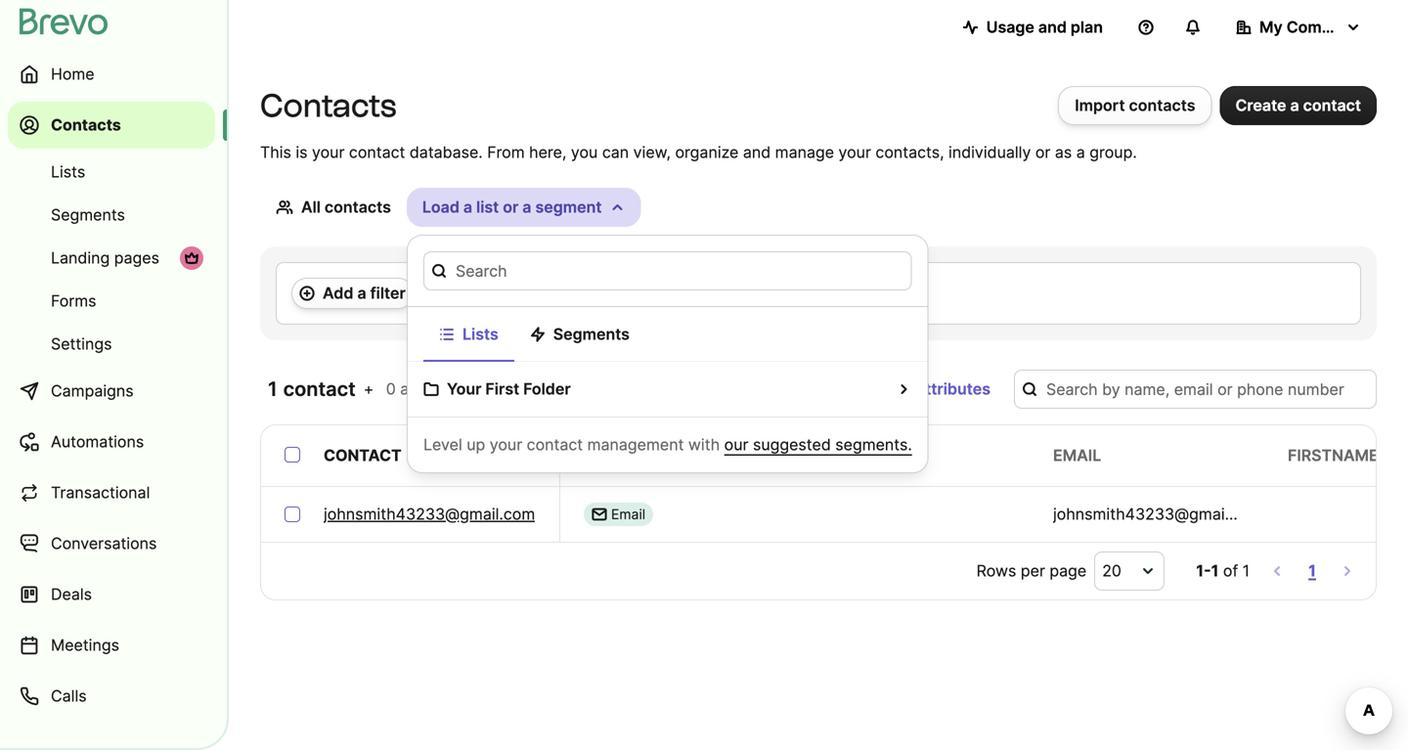 Task type: locate. For each thing, give the bounding box(es) containing it.
lists link up your
[[423, 315, 514, 362]]

0 vertical spatial and
[[1039, 18, 1067, 37]]

my company button
[[1221, 8, 1377, 47]]

add
[[323, 284, 354, 303]]

0 horizontal spatial segments link
[[8, 196, 215, 235]]

lists link for the top segments "link"
[[8, 153, 215, 192]]

contact down folder
[[527, 435, 583, 454]]

deals link
[[8, 571, 215, 618]]

load
[[422, 198, 460, 217]]

lists up your
[[463, 325, 499, 344]]

filter
[[370, 284, 406, 303]]

1 vertical spatial contacts
[[325, 198, 391, 217]]

all
[[301, 198, 321, 217]]

organize
[[675, 143, 739, 162]]

0 vertical spatial or
[[1036, 143, 1051, 162]]

segments link
[[8, 196, 215, 235], [514, 315, 645, 360]]

1 horizontal spatial contacts
[[1129, 96, 1196, 115]]

1 horizontal spatial segments link
[[514, 315, 645, 360]]

contact inside 1 contact + 0 anonymous contact
[[490, 379, 546, 399]]

your
[[312, 143, 345, 162], [839, 143, 871, 162], [490, 435, 522, 454]]

and inside button
[[1039, 18, 1067, 37]]

a
[[1291, 96, 1300, 115], [1077, 143, 1085, 162], [463, 198, 472, 217], [523, 198, 532, 217], [357, 284, 366, 303]]

transactional link
[[8, 469, 215, 516]]

contact inside list box
[[527, 435, 583, 454]]

lists link for bottom segments "link"
[[423, 315, 514, 362]]

contacts for import contacts
[[1129, 96, 1196, 115]]

import contacts button
[[1058, 86, 1212, 125]]

contacts for all contacts
[[325, 198, 391, 217]]

of
[[1223, 561, 1238, 580]]

individually
[[949, 143, 1031, 162]]

company
[[1287, 18, 1359, 37]]

landing pages link
[[8, 239, 215, 278]]

1 horizontal spatial lists
[[463, 325, 499, 344]]

your for this is your contact database. from here, you can view, organize and manage your contacts, individually or as a group.
[[312, 143, 345, 162]]

or
[[1036, 143, 1051, 162], [503, 198, 519, 217]]

segments up landing
[[51, 205, 125, 224]]

a left list
[[463, 198, 472, 217]]

forms
[[51, 291, 96, 311]]

0 vertical spatial segments
[[51, 205, 125, 224]]

campaigns link
[[8, 368, 215, 415]]

a right as
[[1077, 143, 1085, 162]]

1 johnsmith43233@gmail.com from the left
[[324, 505, 535, 524]]

segment
[[535, 198, 602, 217]]

1 inside button
[[1309, 561, 1316, 580]]

segments up folder
[[553, 325, 630, 344]]

1 horizontal spatial lists link
[[423, 315, 514, 362]]

calls
[[51, 687, 87, 706]]

conversations link
[[8, 520, 215, 567]]

johnsmith43233@gmail.com
[[324, 505, 535, 524], [1053, 505, 1265, 524]]

manage
[[775, 143, 834, 162]]

attributes
[[916, 379, 991, 399]]

deals
[[51, 585, 92, 604]]

contacts right import
[[1129, 96, 1196, 115]]

per
[[1021, 561, 1045, 580]]

segments link up landing pages link
[[8, 196, 215, 235]]

home
[[51, 65, 94, 84]]

1 vertical spatial lists link
[[423, 315, 514, 362]]

contacts
[[260, 87, 397, 124], [51, 115, 121, 134]]

blocklisted
[[819, 446, 926, 465]]

tab list
[[408, 307, 928, 362]]

1 horizontal spatial segments
[[553, 325, 630, 344]]

johnsmith43233@gmail.com link
[[324, 503, 535, 526]]

0 vertical spatial lists link
[[8, 153, 215, 192]]

landing pages
[[51, 248, 159, 267]]

level up your contact management with our suggested segments.
[[423, 435, 912, 454]]

load a list or a segment
[[422, 198, 602, 217]]

this is your contact database. from here, you can view, organize and manage your contacts, individually or as a group.
[[260, 143, 1137, 162]]

a right add
[[357, 284, 366, 303]]

pages
[[114, 248, 159, 267]]

landing
[[51, 248, 110, 267]]

a right create in the top right of the page
[[1291, 96, 1300, 115]]

0 horizontal spatial your
[[312, 143, 345, 162]]

automations
[[51, 432, 144, 451]]

contact right your
[[490, 379, 546, 399]]

0 horizontal spatial contacts
[[51, 115, 121, 134]]

contacts down home
[[51, 115, 121, 134]]

with
[[688, 435, 720, 454]]

1 vertical spatial and
[[743, 143, 771, 162]]

lists link down 'contacts' link
[[8, 153, 215, 192]]

1
[[268, 377, 278, 401], [1211, 561, 1219, 580], [1243, 561, 1250, 580], [1309, 561, 1316, 580]]

a for create a contact
[[1291, 96, 1300, 115]]

0 vertical spatial lists
[[51, 162, 85, 181]]

1 horizontal spatial or
[[1036, 143, 1051, 162]]

1 horizontal spatial your
[[490, 435, 522, 454]]

lists link inside tab list
[[423, 315, 514, 362]]

contact right create in the top right of the page
[[1303, 96, 1361, 115]]

first
[[486, 379, 520, 399]]

rows
[[977, 561, 1017, 580]]

your right is
[[312, 143, 345, 162]]

0 horizontal spatial johnsmith43233@gmail.com
[[324, 505, 535, 524]]

or right list
[[503, 198, 519, 217]]

left___c25ys image
[[592, 507, 607, 522]]

left___rvooi image
[[184, 250, 200, 266]]

or left as
[[1036, 143, 1051, 162]]

contacts
[[1129, 96, 1196, 115], [325, 198, 391, 217]]

0 horizontal spatial segments
[[51, 205, 125, 224]]

0 vertical spatial contacts
[[1129, 96, 1196, 115]]

johnsmith43233@gmail.com up 20 popup button
[[1053, 505, 1265, 524]]

Search search field
[[423, 251, 912, 290]]

and left plan at the right top of page
[[1039, 18, 1067, 37]]

0 horizontal spatial contacts
[[325, 198, 391, 217]]

lists down 'contacts' link
[[51, 162, 85, 181]]

0 horizontal spatial or
[[503, 198, 519, 217]]

0 horizontal spatial and
[[743, 143, 771, 162]]

list box
[[407, 235, 929, 473]]

segments.
[[836, 435, 912, 454]]

suggested
[[753, 435, 831, 454]]

home link
[[8, 51, 215, 98]]

edit
[[824, 379, 853, 399]]

your right up
[[490, 435, 522, 454]]

a for load a list or a segment
[[463, 198, 472, 217]]

lists
[[51, 162, 85, 181], [463, 325, 499, 344]]

1 horizontal spatial and
[[1039, 18, 1067, 37]]

0 horizontal spatial lists
[[51, 162, 85, 181]]

contacts up is
[[260, 87, 397, 124]]

edit column attributes button
[[784, 370, 1006, 409]]

a inside button
[[357, 284, 366, 303]]

0 horizontal spatial lists link
[[8, 153, 215, 192]]

0
[[386, 379, 396, 399]]

johnsmith43233@gmail.com down level
[[324, 505, 535, 524]]

create a contact
[[1236, 96, 1361, 115]]

plan
[[1071, 18, 1103, 37]]

contact
[[1303, 96, 1361, 115], [349, 143, 405, 162], [283, 377, 356, 401], [490, 379, 546, 399], [527, 435, 583, 454]]

2 johnsmith43233@gmail.com from the left
[[1053, 505, 1265, 524]]

and left manage
[[743, 143, 771, 162]]

contacts right all
[[325, 198, 391, 217]]

1 horizontal spatial johnsmith43233@gmail.com
[[1053, 505, 1265, 524]]

your right manage
[[839, 143, 871, 162]]

1 vertical spatial segments
[[553, 325, 630, 344]]

20
[[1102, 561, 1122, 580]]

import
[[1075, 96, 1125, 115]]

20 button
[[1095, 552, 1165, 591]]

1-1 of 1
[[1196, 561, 1250, 580]]

2 horizontal spatial your
[[839, 143, 871, 162]]

transactional
[[51, 483, 150, 502]]

segments
[[51, 205, 125, 224], [553, 325, 630, 344]]

contacts inside button
[[1129, 96, 1196, 115]]

as
[[1055, 143, 1072, 162]]

1 vertical spatial or
[[503, 198, 519, 217]]

segments link up folder
[[514, 315, 645, 360]]



Task type: describe. For each thing, give the bounding box(es) containing it.
group.
[[1090, 143, 1137, 162]]

my company
[[1260, 18, 1359, 37]]

campaigns
[[51, 381, 134, 401]]

up
[[467, 435, 485, 454]]

create a contact button
[[1220, 86, 1377, 125]]

my
[[1260, 18, 1283, 37]]

database.
[[410, 143, 483, 162]]

forms link
[[8, 282, 215, 321]]

our
[[724, 435, 749, 454]]

1 contact + 0 anonymous contact
[[268, 377, 546, 401]]

create
[[1236, 96, 1287, 115]]

add a filter button
[[291, 278, 414, 309]]

is
[[296, 143, 308, 162]]

can
[[602, 143, 629, 162]]

usage and plan button
[[947, 8, 1119, 47]]

contacts,
[[876, 143, 944, 162]]

add a filter
[[323, 284, 406, 303]]

you
[[571, 143, 598, 162]]

email
[[611, 506, 646, 523]]

management
[[587, 435, 684, 454]]

column
[[857, 379, 913, 399]]

or inside button
[[503, 198, 519, 217]]

all contacts
[[301, 198, 391, 217]]

subscribed
[[584, 446, 683, 465]]

list
[[476, 198, 499, 217]]

a right list
[[523, 198, 532, 217]]

automations link
[[8, 419, 215, 466]]

settings link
[[8, 325, 215, 364]]

anonymous
[[400, 379, 485, 399]]

meetings link
[[8, 622, 215, 669]]

1 vertical spatial lists
[[463, 325, 499, 344]]

usage and plan
[[987, 18, 1103, 37]]

contacts link
[[8, 102, 215, 149]]

your first folder
[[447, 379, 571, 399]]

+
[[364, 379, 374, 399]]

load a list or a segment button
[[407, 188, 641, 227]]

page
[[1050, 561, 1087, 580]]

meetings
[[51, 636, 119, 655]]

here,
[[529, 143, 567, 162]]

usage
[[987, 18, 1035, 37]]

contact left +
[[283, 377, 356, 401]]

your
[[447, 379, 482, 399]]

view,
[[633, 143, 671, 162]]

contact inside create a contact button
[[1303, 96, 1361, 115]]

conversations
[[51, 534, 157, 553]]

1-
[[1196, 561, 1211, 580]]

contact
[[324, 446, 402, 465]]

this
[[260, 143, 291, 162]]

Search by name, email or phone number search field
[[1014, 370, 1377, 409]]

level
[[423, 435, 462, 454]]

edit column attributes
[[824, 379, 991, 399]]

rows per page
[[977, 561, 1087, 580]]

1 horizontal spatial contacts
[[260, 87, 397, 124]]

your for level up your contact management with our suggested segments.
[[490, 435, 522, 454]]

contact up the all contacts on the top
[[349, 143, 405, 162]]

a for add a filter
[[357, 284, 366, 303]]

firstname
[[1288, 446, 1379, 465]]

calls link
[[8, 673, 215, 720]]

list box containing lists
[[407, 235, 929, 473]]

settings
[[51, 334, 112, 354]]

1 button
[[1305, 557, 1320, 585]]

from
[[487, 143, 525, 162]]

email
[[1053, 446, 1102, 465]]

tab list containing lists
[[408, 307, 928, 362]]

import contacts
[[1075, 96, 1196, 115]]

1 vertical spatial segments link
[[514, 315, 645, 360]]

0 vertical spatial segments link
[[8, 196, 215, 235]]



Task type: vqa. For each thing, say whether or not it's contained in the screenshot.
'a'
yes



